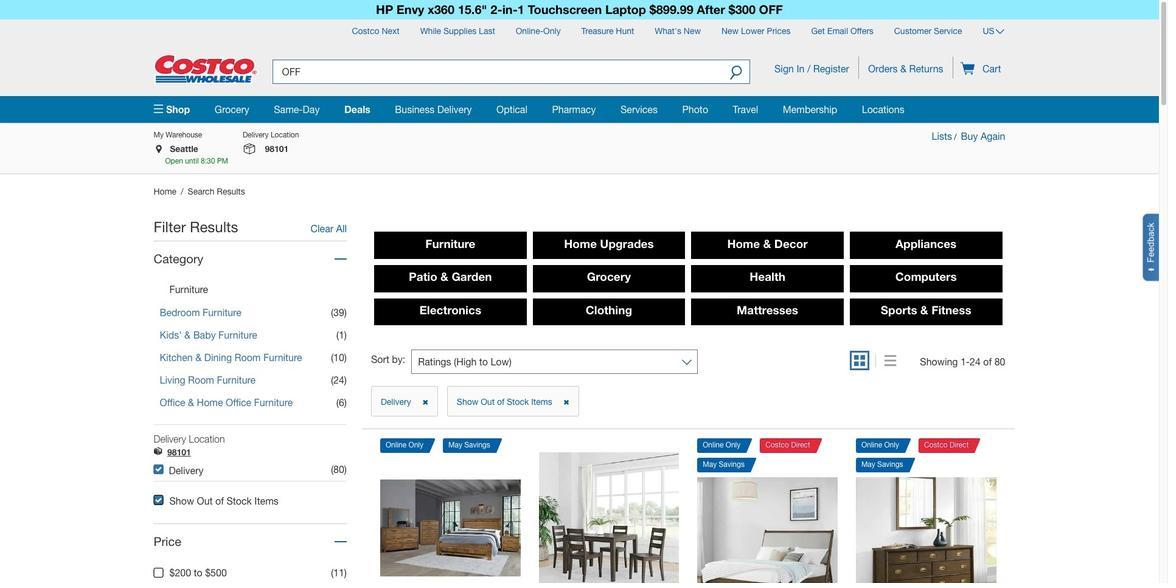 Task type: describe. For each thing, give the bounding box(es) containing it.
list view image
[[885, 356, 897, 369]]

grid view image
[[855, 356, 866, 369]]

costco delivery location image
[[154, 448, 162, 459]]

costco us homepage image
[[154, 54, 257, 84]]

weston park dresser image
[[857, 478, 997, 584]]

dawson 5-piece dining table set image
[[539, 453, 680, 584]]



Task type: locate. For each thing, give the bounding box(es) containing it.
search image
[[730, 65, 743, 82]]

cheyenne bedroom collection image
[[381, 459, 521, 584]]

main element
[[154, 96, 1006, 123]]

weston park upholstered bed image
[[698, 478, 838, 584]]

Search text field
[[272, 59, 723, 84]]

Search text field
[[272, 59, 723, 84]]



Task type: vqa. For each thing, say whether or not it's contained in the screenshot.
135
no



